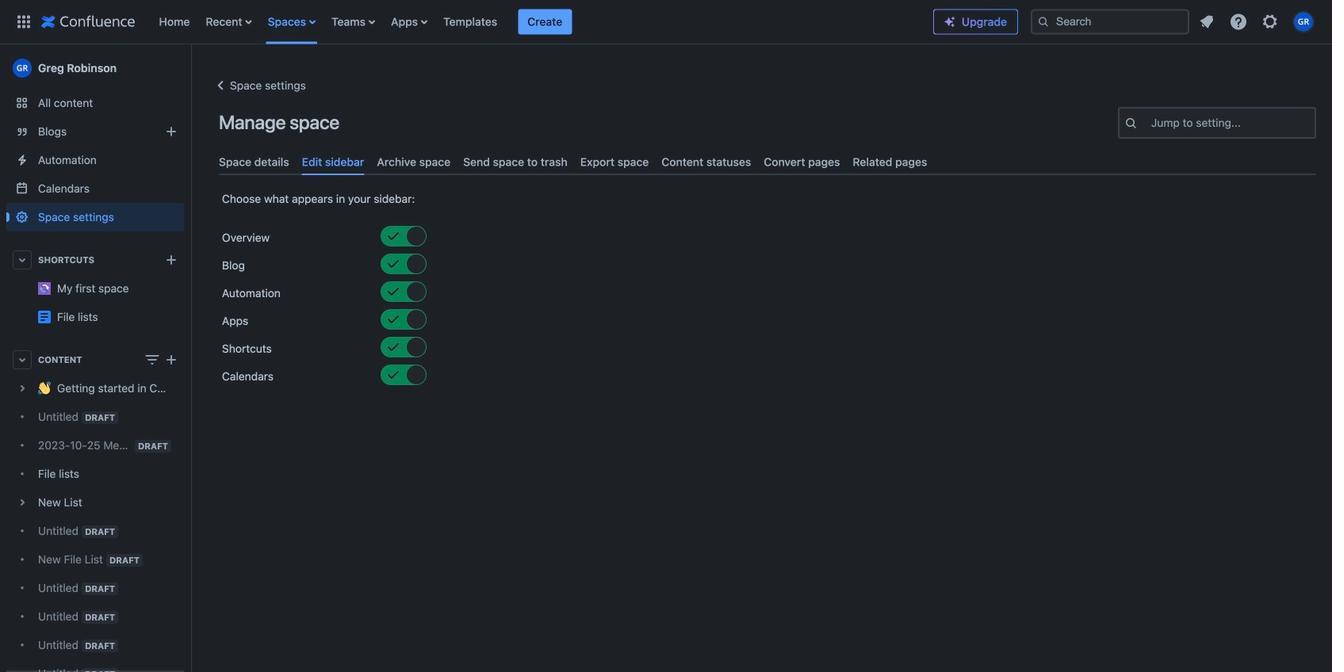 Task type: describe. For each thing, give the bounding box(es) containing it.
appswitcher icon image
[[14, 12, 33, 31]]

file lists image
[[38, 311, 51, 324]]

premium image
[[944, 15, 957, 28]]

list for appswitcher icon
[[151, 0, 934, 44]]

Search settings text field
[[1152, 115, 1155, 131]]

notification icon image
[[1198, 12, 1217, 31]]

create a blog image
[[162, 122, 181, 141]]

settings icon image
[[1261, 12, 1280, 31]]

change view image
[[143, 351, 162, 370]]

collapse sidebar image
[[173, 52, 208, 84]]

help icon image
[[1230, 12, 1249, 31]]

space element
[[0, 44, 190, 673]]



Task type: locate. For each thing, give the bounding box(es) containing it.
small image
[[387, 230, 400, 243], [408, 258, 420, 271], [387, 286, 400, 298], [408, 286, 420, 298], [408, 313, 420, 326], [408, 341, 420, 354], [387, 369, 400, 382], [408, 369, 420, 382]]

confluence image
[[41, 12, 135, 31], [41, 12, 135, 31]]

tree inside space element
[[6, 374, 184, 673]]

create a page image
[[162, 351, 181, 370]]

list for premium 'image'
[[1193, 8, 1323, 36]]

small image
[[408, 230, 420, 243], [387, 258, 400, 271], [387, 313, 400, 326], [387, 341, 400, 354]]

1 horizontal spatial list
[[1193, 8, 1323, 36]]

tab list
[[213, 149, 1323, 175]]

add shortcut image
[[162, 251, 181, 270]]

list
[[151, 0, 934, 44], [1193, 8, 1323, 36]]

list item
[[518, 9, 572, 35]]

0 horizontal spatial list
[[151, 0, 934, 44]]

main content
[[190, 44, 1333, 60]]

Search field
[[1031, 9, 1190, 35]]

None search field
[[1031, 9, 1190, 35]]

global element
[[10, 0, 934, 44]]

search image
[[1038, 15, 1050, 28]]

list item inside global element
[[518, 9, 572, 35]]

banner
[[0, 0, 1333, 44]]

tree
[[6, 374, 184, 673]]



Task type: vqa. For each thing, say whether or not it's contained in the screenshot.
started
no



